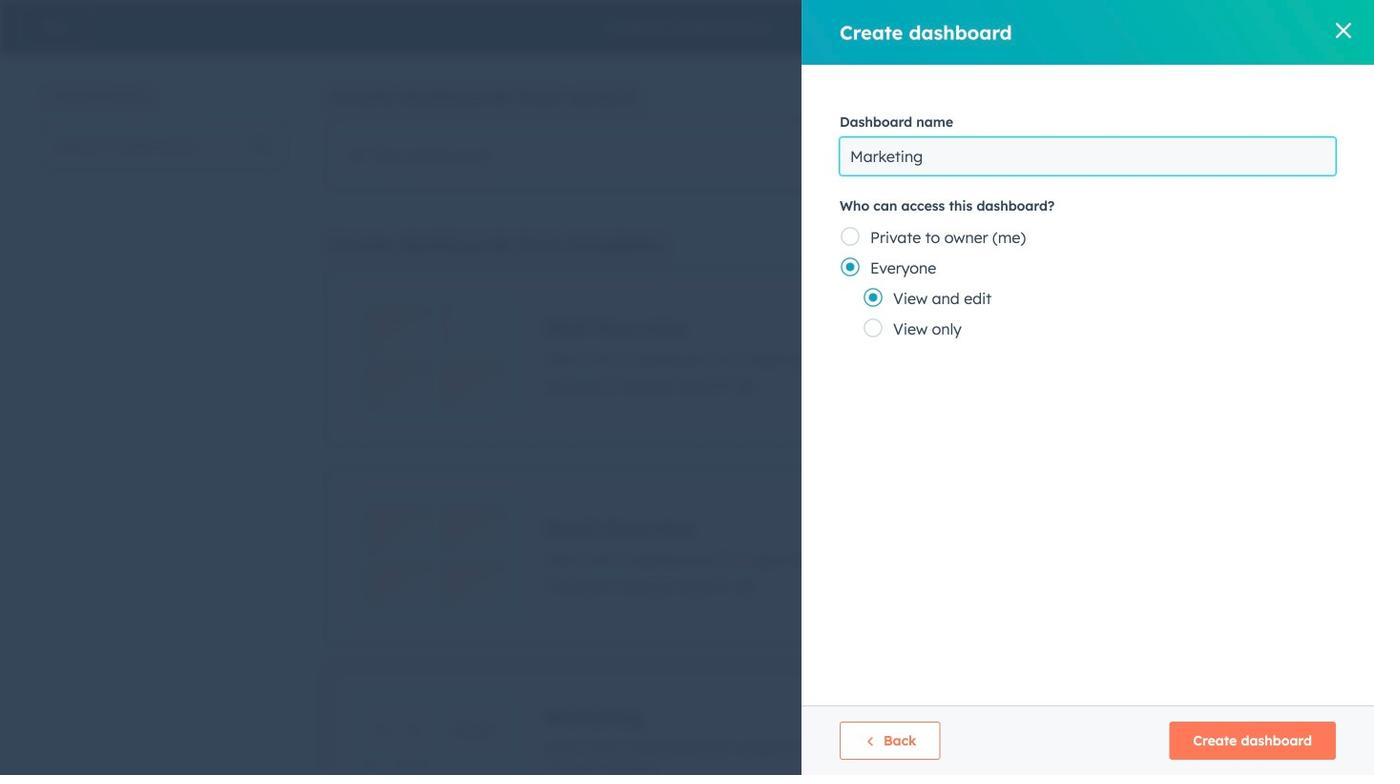 Task type: vqa. For each thing, say whether or not it's contained in the screenshot.
Text Field
yes



Task type: locate. For each thing, give the bounding box(es) containing it.
close image
[[1336, 23, 1351, 38]]

None checkbox
[[330, 124, 1328, 187], [330, 472, 1328, 642], [330, 673, 1328, 776], [330, 124, 1328, 187], [330, 472, 1328, 642], [330, 673, 1328, 776]]

None text field
[[840, 137, 1336, 176]]

None checkbox
[[330, 272, 1328, 442]]

page section element
[[0, 0, 1374, 53]]

close image
[[1336, 23, 1351, 38]]

Search search field
[[46, 127, 284, 165]]



